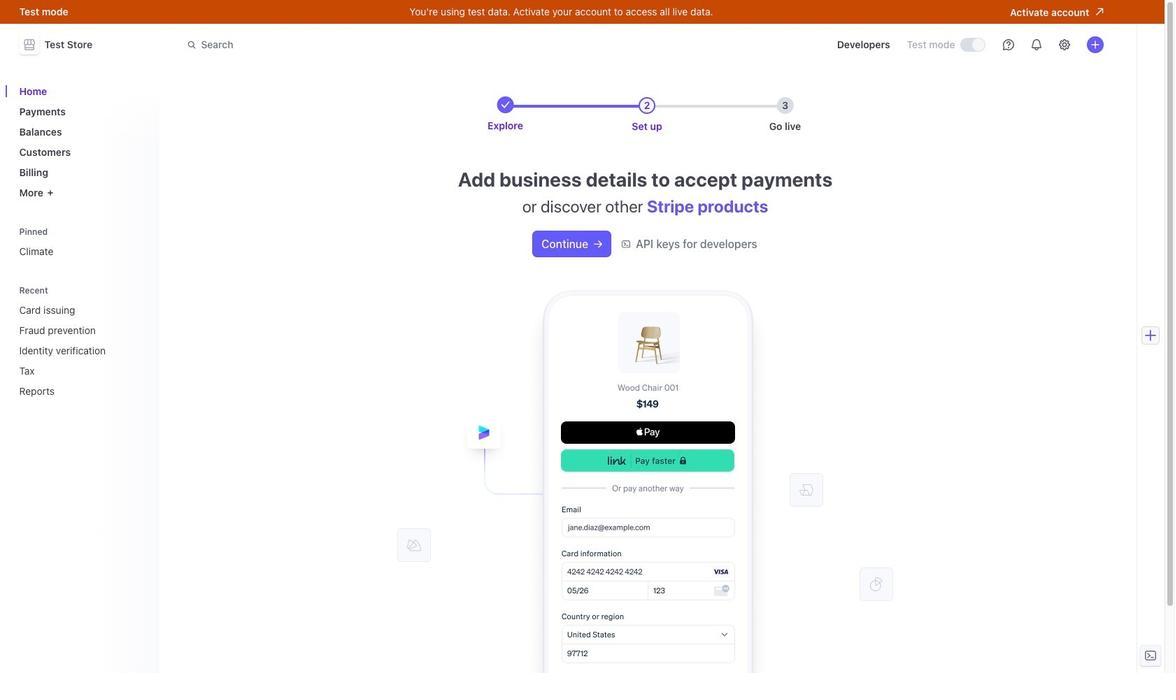 Task type: describe. For each thing, give the bounding box(es) containing it.
notifications image
[[1031, 39, 1042, 50]]

Search text field
[[179, 32, 573, 58]]

help image
[[1003, 39, 1014, 50]]

pinned element
[[14, 227, 151, 263]]



Task type: vqa. For each thing, say whether or not it's contained in the screenshot.
Only on the top left
no



Task type: locate. For each thing, give the bounding box(es) containing it.
recent element
[[14, 285, 151, 403], [14, 299, 151, 403]]

1 recent element from the top
[[14, 285, 151, 403]]

settings image
[[1059, 39, 1070, 50]]

2 recent element from the top
[[14, 299, 151, 403]]

None search field
[[179, 32, 573, 58]]

core navigation links element
[[14, 80, 151, 204]]

svg image
[[594, 240, 602, 249]]

Test mode checkbox
[[961, 39, 985, 51]]



